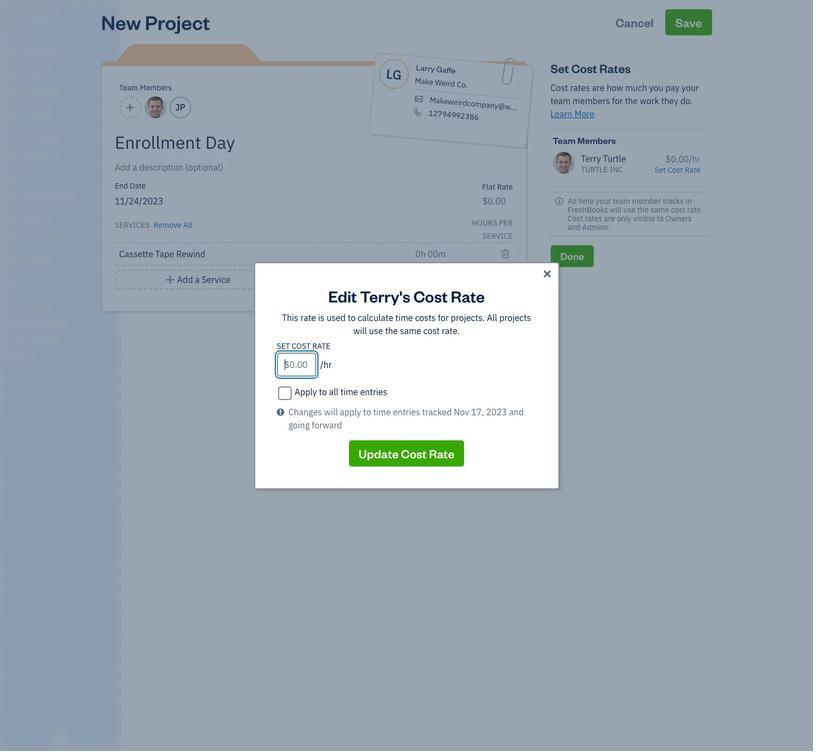 Task type: vqa. For each thing, say whether or not it's contained in the screenshot.
the Edit Terry's Cost Rate
yes



Task type: locate. For each thing, give the bounding box(es) containing it.
1 vertical spatial all
[[183, 220, 192, 230]]

1 vertical spatial your
[[596, 196, 611, 206]]

hours
[[472, 218, 497, 228]]

members
[[140, 83, 172, 93], [578, 135, 616, 146]]

0 vertical spatial rate.
[[688, 205, 703, 215]]

remove project service image
[[501, 248, 511, 261]]

same inside all time your team member tracks in freshbooks will use the same cost rate. cost rates are only visible to owners and admins.
[[651, 205, 670, 215]]

entries up "apply"
[[360, 387, 388, 398]]

0 horizontal spatial use
[[369, 325, 383, 336]]

team
[[119, 83, 138, 93], [553, 135, 576, 146]]

all
[[329, 387, 339, 398]]

team up only
[[613, 196, 631, 206]]

rates
[[570, 82, 590, 93], [585, 214, 603, 224]]

1 vertical spatial are
[[604, 214, 615, 224]]

0 horizontal spatial /hr
[[320, 359, 332, 370]]

1 horizontal spatial set
[[655, 165, 666, 175]]

1 vertical spatial same
[[400, 325, 422, 336]]

to inside all time your team member tracks in freshbooks will use the same cost rate. cost rates are only visible to owners and admins.
[[657, 214, 664, 224]]

/hr up set cost rate button
[[689, 154, 701, 165]]

your up admins.
[[596, 196, 611, 206]]

calculate
[[358, 312, 394, 323]]

to right visible
[[657, 214, 664, 224]]

to inside this rate is used to calculate time costs for projects. all projects will use the same cost rate.
[[348, 312, 356, 323]]

cost left in
[[671, 205, 686, 215]]

will up admins.
[[610, 205, 622, 215]]

set down $0.00
[[655, 165, 666, 175]]

rates up 'members' on the top
[[570, 82, 590, 93]]

all right remove
[[183, 220, 192, 230]]

1 vertical spatial set
[[655, 165, 666, 175]]

rewind
[[176, 249, 206, 260]]

0 vertical spatial your
[[682, 82, 699, 93]]

services remove all
[[115, 220, 192, 230]]

save
[[676, 15, 703, 30]]

0 horizontal spatial inc
[[42, 10, 57, 21]]

0 horizontal spatial will
[[324, 407, 338, 418]]

time right all
[[341, 387, 358, 398]]

1 vertical spatial inc
[[610, 165, 623, 175]]

members
[[573, 95, 610, 106]]

0 vertical spatial turtle
[[9, 10, 40, 21]]

your inside all time your team member tracks in freshbooks will use the same cost rate. cost rates are only visible to owners and admins.
[[596, 196, 611, 206]]

turtle
[[9, 10, 40, 21], [581, 165, 608, 175]]

1 vertical spatial turtle
[[581, 165, 608, 175]]

1 horizontal spatial entries
[[393, 407, 420, 418]]

turtle up owner
[[9, 10, 40, 21]]

0 horizontal spatial set
[[551, 61, 569, 76]]

the right only
[[638, 205, 649, 215]]

time
[[579, 196, 594, 206], [396, 312, 413, 323], [341, 387, 358, 398], [373, 407, 391, 418]]

team
[[551, 95, 571, 106], [613, 196, 631, 206]]

1 vertical spatial rate.
[[442, 325, 460, 336]]

set
[[551, 61, 569, 76], [655, 165, 666, 175]]

for right costs
[[438, 312, 449, 323]]

they
[[662, 95, 679, 106]]

are up 'members' on the top
[[592, 82, 605, 93]]

all left projects
[[487, 312, 498, 323]]

1 horizontal spatial same
[[651, 205, 670, 215]]

1 horizontal spatial members
[[578, 135, 616, 146]]

team up add team member image on the top left of page
[[119, 83, 138, 93]]

your
[[682, 82, 699, 93], [596, 196, 611, 206]]

team members up terry
[[553, 135, 616, 146]]

1 horizontal spatial team
[[553, 135, 576, 146]]

do.
[[681, 95, 693, 106]]

for down how
[[612, 95, 623, 106]]

1 vertical spatial use
[[369, 325, 383, 336]]

will up forward
[[324, 407, 338, 418]]

to right "apply"
[[363, 407, 371, 418]]

team members image
[[8, 300, 117, 309]]

2 vertical spatial will
[[324, 407, 338, 418]]

visible
[[633, 214, 655, 224]]

0 horizontal spatial cost
[[424, 325, 440, 336]]

1 vertical spatial entries
[[393, 407, 420, 418]]

set up learn
[[551, 61, 569, 76]]

chart image
[[7, 234, 20, 245]]

rates inside cost rates are how much you pay your team members for the work they do. learn more
[[570, 82, 590, 93]]

rate up projects.
[[451, 286, 485, 306]]

0 horizontal spatial your
[[596, 196, 611, 206]]

time right info icon on the right of page
[[579, 196, 594, 206]]

date
[[130, 181, 146, 191]]

1 vertical spatial team
[[613, 196, 631, 206]]

all
[[568, 196, 577, 206], [183, 220, 192, 230], [487, 312, 498, 323]]

1 horizontal spatial will
[[354, 325, 367, 336]]

0 vertical spatial are
[[592, 82, 605, 93]]

will inside this rate is used to calculate time costs for projects. all projects will use the same cost rate.
[[354, 325, 367, 336]]

turtle inside turtle inc owner
[[9, 10, 40, 21]]

1 vertical spatial team members
[[553, 135, 616, 146]]

1 horizontal spatial turtle
[[581, 165, 608, 175]]

cost up learn
[[551, 82, 568, 93]]

0 horizontal spatial team
[[551, 95, 571, 106]]

1 vertical spatial team
[[553, 135, 576, 146]]

team inside cost rates are how much you pay your team members for the work they do. learn more
[[551, 95, 571, 106]]

new project
[[101, 9, 210, 35]]

to right used
[[348, 312, 356, 323]]

0 vertical spatial /hr
[[689, 154, 701, 165]]

1 horizontal spatial inc
[[610, 165, 623, 175]]

will down calculate
[[354, 325, 367, 336]]

0 vertical spatial rates
[[570, 82, 590, 93]]

for inside cost rates are how much you pay your team members for the work they do. learn more
[[612, 95, 623, 106]]

cancel
[[616, 15, 654, 30]]

rate inside button
[[429, 446, 455, 461]]

projects.
[[451, 312, 485, 323]]

0 vertical spatial entries
[[360, 387, 388, 398]]

end date
[[115, 181, 146, 191]]

1 vertical spatial rates
[[585, 214, 603, 224]]

entries left tracked
[[393, 407, 420, 418]]

0 vertical spatial team members
[[119, 83, 172, 93]]

1 vertical spatial for
[[438, 312, 449, 323]]

service
[[483, 231, 513, 241]]

1 horizontal spatial rate.
[[688, 205, 703, 215]]

to inside changes will apply to time entries tracked nov 17, 2023 and going forward
[[363, 407, 371, 418]]

rate
[[313, 341, 331, 351]]

will
[[610, 205, 622, 215], [354, 325, 367, 336], [324, 407, 338, 418]]

hours per service
[[472, 218, 513, 241]]

the
[[625, 95, 638, 106], [638, 205, 649, 215], [385, 325, 398, 336]]

your up do.
[[682, 82, 699, 93]]

cost up done
[[568, 214, 583, 224]]

1 vertical spatial /hr
[[320, 359, 332, 370]]

rate inside the $0.00 /hr set cost rate
[[685, 165, 701, 175]]

1 horizontal spatial /hr
[[689, 154, 701, 165]]

$0.00
[[666, 154, 689, 165]]

0 vertical spatial for
[[612, 95, 623, 106]]

nov
[[454, 407, 469, 418]]

rates inside all time your team member tracks in freshbooks will use the same cost rate. cost rates are only visible to owners and admins.
[[585, 214, 603, 224]]

the down much
[[625, 95, 638, 106]]

team up learn
[[551, 95, 571, 106]]

freshbooks image
[[51, 734, 69, 748]]

1 horizontal spatial your
[[682, 82, 699, 93]]

0 vertical spatial team
[[119, 83, 138, 93]]

used
[[327, 312, 346, 323]]

Project Name text field
[[115, 132, 415, 153]]

you
[[650, 82, 664, 93]]

cost down costs
[[424, 325, 440, 336]]

edit
[[328, 286, 357, 306]]

/hr down rate
[[320, 359, 332, 370]]

0 vertical spatial the
[[625, 95, 638, 106]]

the down calculate
[[385, 325, 398, 336]]

and down freshbooks
[[568, 223, 581, 232]]

turtle inc owner
[[9, 10, 57, 30]]

set cost rates
[[551, 61, 631, 76]]

are left only
[[604, 214, 615, 224]]

how
[[607, 82, 624, 93]]

cost inside all time your team member tracks in freshbooks will use the same cost rate. cost rates are only visible to owners and admins.
[[671, 205, 686, 215]]

rate
[[301, 312, 316, 323]]

rates left only
[[585, 214, 603, 224]]

changes
[[289, 407, 322, 418]]

inc
[[42, 10, 57, 21], [610, 165, 623, 175]]

time inside all time your team member tracks in freshbooks will use the same cost rate. cost rates are only visible to owners and admins.
[[579, 196, 594, 206]]

and
[[568, 223, 581, 232], [509, 407, 524, 418]]

Amount (USD) text field
[[277, 353, 316, 377]]

set cost rate button
[[655, 165, 701, 175]]

0 vertical spatial same
[[651, 205, 670, 215]]

and right 2023
[[509, 407, 524, 418]]

rate down tracked
[[429, 446, 455, 461]]

1 horizontal spatial for
[[612, 95, 623, 106]]

0 vertical spatial all
[[568, 196, 577, 206]]

0 horizontal spatial same
[[400, 325, 422, 336]]

rate
[[685, 165, 701, 175], [497, 182, 513, 192], [451, 286, 485, 306], [429, 446, 455, 461]]

0 vertical spatial will
[[610, 205, 622, 215]]

0 horizontal spatial team
[[119, 83, 138, 93]]

time right "apply"
[[373, 407, 391, 418]]

0 vertical spatial team
[[551, 95, 571, 106]]

plus image
[[165, 273, 175, 286]]

1 vertical spatial and
[[509, 407, 524, 418]]

team members up add team member image on the top left of page
[[119, 83, 172, 93]]

for
[[612, 95, 623, 106], [438, 312, 449, 323]]

and inside changes will apply to time entries tracked nov 17, 2023 and going forward
[[509, 407, 524, 418]]

0 vertical spatial set
[[551, 61, 569, 76]]

cost down $0.00
[[668, 165, 683, 175]]

1 vertical spatial members
[[578, 135, 616, 146]]

rate down $0.00
[[685, 165, 701, 175]]

per
[[499, 218, 513, 228]]

0 vertical spatial cost
[[671, 205, 686, 215]]

will inside all time your team member tracks in freshbooks will use the same cost rate. cost rates are only visible to owners and admins.
[[610, 205, 622, 215]]

admins.
[[583, 223, 611, 232]]

0 vertical spatial and
[[568, 223, 581, 232]]

1 horizontal spatial cost
[[671, 205, 686, 215]]

0 horizontal spatial rate.
[[442, 325, 460, 336]]

1 vertical spatial will
[[354, 325, 367, 336]]

cost inside all time your team member tracks in freshbooks will use the same cost rate. cost rates are only visible to owners and admins.
[[568, 214, 583, 224]]

going
[[289, 420, 310, 431]]

cost
[[671, 205, 686, 215], [424, 325, 440, 336]]

add team member image
[[125, 101, 135, 114]]

turtle down terry
[[581, 165, 608, 175]]

team inside all time your team member tracks in freshbooks will use the same cost rate. cost rates are only visible to owners and admins.
[[613, 196, 631, 206]]

2 horizontal spatial all
[[568, 196, 577, 206]]

pay
[[666, 82, 680, 93]]

will inside changes will apply to time entries tracked nov 17, 2023 and going forward
[[324, 407, 338, 418]]

0 horizontal spatial turtle
[[9, 10, 40, 21]]

new
[[101, 9, 141, 35]]

rate. down projects.
[[442, 325, 460, 336]]

use
[[624, 205, 636, 215], [369, 325, 383, 336]]

0 vertical spatial inc
[[42, 10, 57, 21]]

terry turtle turtle inc
[[581, 153, 626, 175]]

0 horizontal spatial for
[[438, 312, 449, 323]]

use inside this rate is used to calculate time costs for projects. all projects will use the same cost rate.
[[369, 325, 383, 336]]

0 horizontal spatial members
[[140, 83, 172, 93]]

1 horizontal spatial and
[[568, 223, 581, 232]]

tracks
[[663, 196, 684, 206]]

Amount (USD) text field
[[483, 196, 507, 207]]

rates
[[600, 61, 631, 76]]

entries
[[360, 387, 388, 398], [393, 407, 420, 418]]

estimate image
[[7, 89, 20, 100]]

0 horizontal spatial and
[[509, 407, 524, 418]]

set cost rate
[[277, 341, 331, 351]]

time left costs
[[396, 312, 413, 323]]

2 vertical spatial all
[[487, 312, 498, 323]]

cost inside button
[[401, 446, 427, 461]]

same
[[651, 205, 670, 215], [400, 325, 422, 336]]

add a service button
[[115, 270, 281, 290]]

1 vertical spatial the
[[638, 205, 649, 215]]

Project Description text field
[[115, 161, 415, 174]]

1 horizontal spatial team
[[613, 196, 631, 206]]

2 horizontal spatial will
[[610, 205, 622, 215]]

1 horizontal spatial use
[[624, 205, 636, 215]]

learn
[[551, 109, 573, 119]]

cost right update
[[401, 446, 427, 461]]

0 horizontal spatial entries
[[360, 387, 388, 398]]

1 vertical spatial cost
[[424, 325, 440, 336]]

cost
[[292, 341, 311, 351]]

rate. right tracks
[[688, 205, 703, 215]]

close image
[[542, 268, 553, 281]]

a
[[195, 274, 200, 285]]

1 horizontal spatial all
[[487, 312, 498, 323]]

/hr
[[689, 154, 701, 165], [320, 359, 332, 370]]

entries inside changes will apply to time entries tracked nov 17, 2023 and going forward
[[393, 407, 420, 418]]

all right info icon on the right of page
[[568, 196, 577, 206]]

changes will apply to time entries tracked nov 17, 2023 and going forward
[[289, 407, 524, 431]]

are inside cost rates are how much you pay your team members for the work they do. learn more
[[592, 82, 605, 93]]

to
[[657, 214, 664, 224], [348, 312, 356, 323], [319, 387, 327, 398], [363, 407, 371, 418]]

2 vertical spatial the
[[385, 325, 398, 336]]

cost
[[572, 61, 597, 76], [551, 82, 568, 93], [668, 165, 683, 175], [568, 214, 583, 224], [414, 286, 448, 306], [401, 446, 427, 461]]

rate. inside all time your team member tracks in freshbooks will use the same cost rate. cost rates are only visible to owners and admins.
[[688, 205, 703, 215]]

team down learn
[[553, 135, 576, 146]]

payment image
[[7, 130, 20, 141]]

0 vertical spatial use
[[624, 205, 636, 215]]

jp
[[175, 102, 185, 113]]

to left all
[[319, 387, 327, 398]]



Task type: describe. For each thing, give the bounding box(es) containing it.
apps image
[[8, 283, 117, 291]]

and inside all time your team member tracks in freshbooks will use the same cost rate. cost rates are only visible to owners and admins.
[[568, 223, 581, 232]]

learn more link
[[551, 109, 595, 119]]

0 horizontal spatial all
[[183, 220, 192, 230]]

tape
[[155, 249, 174, 260]]

time inside this rate is used to calculate time costs for projects. all projects will use the same cost rate.
[[396, 312, 413, 323]]

edit terry's cost rate
[[328, 286, 485, 306]]

settings image
[[8, 352, 117, 361]]

done button
[[551, 245, 594, 267]]

all inside this rate is used to calculate time costs for projects. all projects will use the same cost rate.
[[487, 312, 498, 323]]

update cost rate button
[[349, 441, 465, 467]]

exclamationcircle image
[[277, 406, 284, 419]]

items and services image
[[8, 318, 117, 326]]

2023
[[486, 407, 507, 418]]

remove all button
[[152, 217, 192, 232]]

flat rate
[[483, 182, 513, 192]]

in
[[686, 196, 692, 206]]

costs
[[415, 312, 436, 323]]

expense image
[[7, 151, 20, 162]]

17,
[[471, 407, 484, 418]]

all time your team member tracks in freshbooks will use the same cost rate. cost rates are only visible to owners and admins.
[[568, 196, 703, 232]]

owners
[[666, 214, 692, 224]]

is
[[318, 312, 325, 323]]

0h 00m text field
[[416, 249, 447, 260]]

save button
[[666, 9, 712, 35]]

project image
[[7, 172, 20, 183]]

end
[[115, 181, 128, 191]]

turtle inside terry turtle turtle inc
[[581, 165, 608, 175]]

terry's
[[360, 286, 411, 306]]

apply
[[295, 387, 317, 398]]

rate. inside this rate is used to calculate time costs for projects. all projects will use the same cost rate.
[[442, 325, 460, 336]]

this
[[282, 312, 299, 323]]

0 vertical spatial members
[[140, 83, 172, 93]]

are inside all time your team member tracks in freshbooks will use the same cost rate. cost rates are only visible to owners and admins.
[[604, 214, 615, 224]]

forward
[[312, 420, 342, 431]]

report image
[[7, 255, 20, 266]]

cassette
[[119, 249, 153, 260]]

only
[[617, 214, 632, 224]]

cancel button
[[606, 9, 664, 35]]

cost inside this rate is used to calculate time costs for projects. all projects will use the same cost rate.
[[424, 325, 440, 336]]

use inside all time your team member tracks in freshbooks will use the same cost rate. cost rates are only visible to owners and admins.
[[624, 205, 636, 215]]

main element
[[0, 0, 147, 752]]

cost left 'rates'
[[572, 61, 597, 76]]

tracked
[[422, 407, 452, 418]]

remove
[[154, 220, 182, 230]]

for inside this rate is used to calculate time costs for projects. all projects will use the same cost rate.
[[438, 312, 449, 323]]

the inside all time your team member tracks in freshbooks will use the same cost rate. cost rates are only visible to owners and admins.
[[638, 205, 649, 215]]

edit terry's cost rate dialog
[[0, 249, 814, 503]]

cost inside cost rates are how much you pay your team members for the work they do. learn more
[[551, 82, 568, 93]]

dashboard image
[[7, 47, 20, 58]]

flat
[[483, 182, 496, 192]]

/hr inside the $0.00 /hr set cost rate
[[689, 154, 701, 165]]

owner
[[9, 22, 29, 30]]

more
[[575, 109, 595, 119]]

1 horizontal spatial team members
[[553, 135, 616, 146]]

add
[[177, 274, 193, 285]]

update cost rate
[[359, 446, 455, 461]]

cost rates are how much you pay your team members for the work they do. learn more
[[551, 82, 699, 119]]

all inside all time your team member tracks in freshbooks will use the same cost rate. cost rates are only visible to owners and admins.
[[568, 196, 577, 206]]

time inside changes will apply to time entries tracked nov 17, 2023 and going forward
[[373, 407, 391, 418]]

service
[[202, 274, 231, 285]]

terry
[[581, 153, 601, 164]]

work
[[640, 95, 660, 106]]

client image
[[7, 68, 20, 79]]

member
[[632, 196, 661, 206]]

rate right flat
[[497, 182, 513, 192]]

cassette tape rewind
[[119, 249, 206, 260]]

apply
[[340, 407, 361, 418]]

/hr inside edit terry's cost rate 'dialog'
[[320, 359, 332, 370]]

your inside cost rates are how much you pay your team members for the work they do. learn more
[[682, 82, 699, 93]]

projects
[[500, 312, 531, 323]]

the inside this rate is used to calculate time costs for projects. all projects will use the same cost rate.
[[385, 325, 398, 336]]

project
[[145, 9, 210, 35]]

inc inside terry turtle turtle inc
[[610, 165, 623, 175]]

freshbooks
[[568, 205, 608, 215]]

done
[[561, 250, 585, 262]]

invoice image
[[7, 110, 20, 121]]

this rate is used to calculate time costs for projects. all projects will use the same cost rate.
[[282, 312, 531, 336]]

End date in  format text field
[[115, 196, 314, 207]]

money image
[[7, 213, 20, 224]]

$0.00 /hr set cost rate
[[655, 154, 701, 175]]

same inside this rate is used to calculate time costs for projects. all projects will use the same cost rate.
[[400, 325, 422, 336]]

0 horizontal spatial team members
[[119, 83, 172, 93]]

update
[[359, 446, 399, 461]]

much
[[626, 82, 648, 93]]

timer image
[[7, 193, 20, 204]]

turtle
[[603, 153, 626, 164]]

set
[[277, 341, 290, 351]]

services
[[115, 220, 150, 230]]

inc inside turtle inc owner
[[42, 10, 57, 21]]

cost inside the $0.00 /hr set cost rate
[[668, 165, 683, 175]]

the inside cost rates are how much you pay your team members for the work they do. learn more
[[625, 95, 638, 106]]

add a service
[[177, 274, 231, 285]]

bank connections image
[[8, 335, 117, 344]]

apply to all time entries
[[295, 387, 388, 398]]

info image
[[555, 197, 564, 206]]

cost up costs
[[414, 286, 448, 306]]

set inside the $0.00 /hr set cost rate
[[655, 165, 666, 175]]



